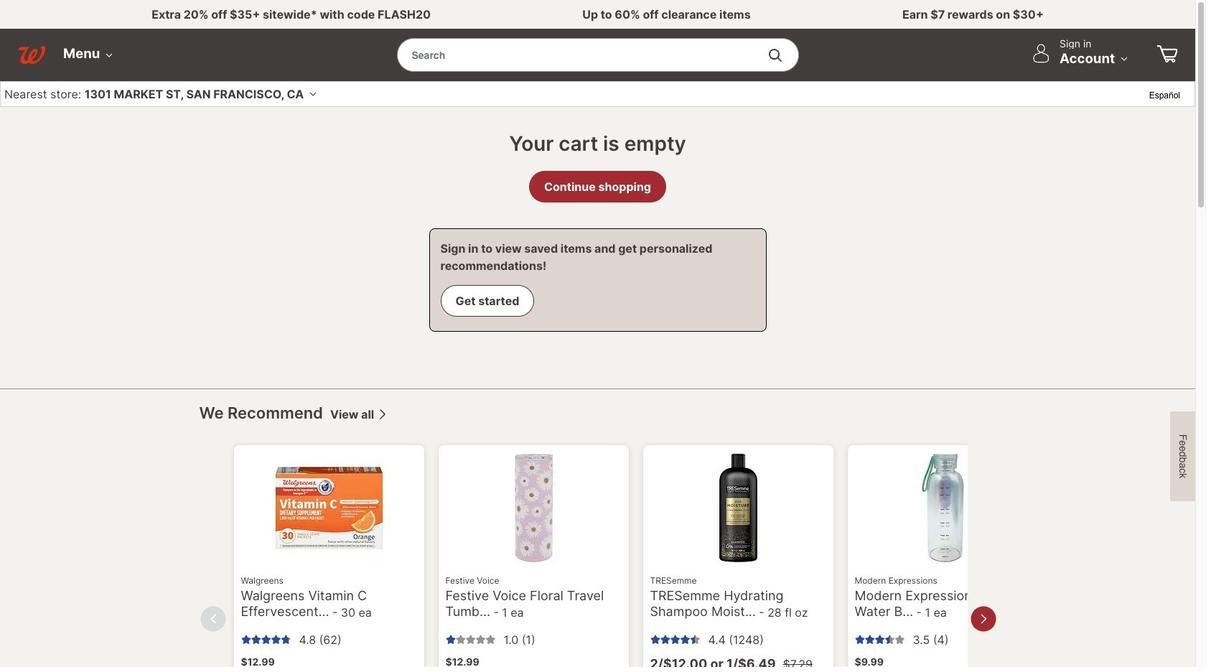Task type: describe. For each thing, give the bounding box(es) containing it.
walgreens: trusted since 1901 image
[[18, 46, 45, 64]]

modern expressions glass water bottle image
[[888, 452, 999, 564]]

4.8 out of 5 image
[[241, 635, 292, 644]]

tresemme hydrating shampoo moisture rich image
[[683, 452, 794, 564]]

1.0 out of 5 image
[[446, 635, 497, 644]]

1 vertical spatial arrow right image
[[979, 608, 990, 630]]

0 horizontal spatial arrow right image
[[377, 409, 389, 420]]

Search by keyword or item number text field
[[398, 39, 770, 71]]



Task type: locate. For each thing, give the bounding box(es) containing it.
main content
[[0, 107, 1196, 389]]

search image
[[768, 48, 783, 62]]

festive voice floral travel tumbler image
[[478, 452, 589, 564]]

region
[[199, 389, 1207, 667]]

1 horizontal spatial arrow right image
[[979, 608, 990, 630]]

4.4 out of 5 image
[[650, 635, 701, 644]]

arrow right image
[[377, 409, 389, 420], [979, 608, 990, 630]]

3.5 out of 5 image
[[855, 635, 906, 644]]

walgreens vitamin c effervescent powder blend packets orange image
[[273, 452, 385, 564]]

0 vertical spatial arrow right image
[[377, 409, 389, 420]]



Task type: vqa. For each thing, say whether or not it's contained in the screenshot.
walgreens vitamin c effervescent powder blend packets orange Image
yes



